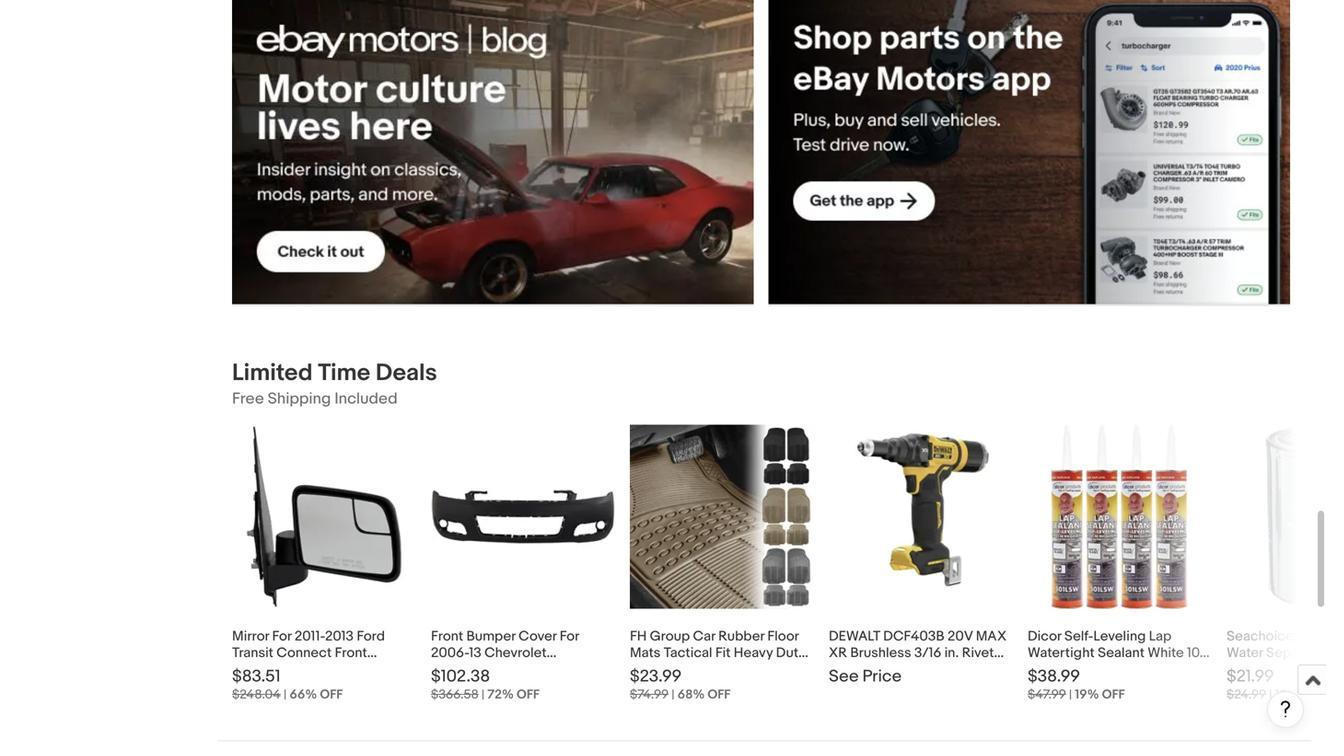 Task type: locate. For each thing, give the bounding box(es) containing it.
brushless
[[850, 645, 911, 662]]

pack
[[1100, 662, 1130, 678]]

3 | from the left
[[672, 688, 674, 703]]

off right 12%
[[1302, 688, 1324, 703]]

dicor self-leveling lap watertight sealant white 10.3 oz tube - 4 pack 501lsw image
[[1028, 425, 1212, 609]]

| inside $83.51 $248.04 | 66% off
[[284, 688, 287, 703]]

leveling
[[1093, 629, 1146, 645]]

19%
[[1075, 688, 1099, 703]]

(tool
[[858, 662, 888, 678]]

tube
[[1046, 662, 1077, 678]]

|
[[284, 688, 287, 703], [482, 688, 485, 703], [672, 688, 674, 703], [1069, 688, 1072, 703], [1269, 688, 1272, 703]]

fh group car rubber floor mats tactical fit heavy duty all weather mats 4pcs image
[[630, 425, 814, 609]]

| left 68%
[[672, 688, 674, 703]]

none text field ebay motors app
[[768, 0, 1290, 305]]

$21.99
[[1227, 667, 1274, 687]]

mi
[[1313, 629, 1326, 645]]

off down pack
[[1102, 688, 1125, 703]]

$83.51 $248.04 | 66% off
[[232, 667, 343, 703]]

dicor
[[1028, 629, 1061, 645]]

off inside $102.38 $366.58 | 72% off
[[517, 688, 540, 703]]

new
[[927, 662, 955, 678]]

$38.99
[[1028, 667, 1080, 687]]

oz
[[1028, 662, 1042, 678]]

max
[[976, 629, 1007, 645]]

dewalt
[[829, 629, 880, 645]]

$74.99
[[630, 688, 669, 703]]

4pcs
[[739, 662, 771, 678]]

free
[[232, 390, 264, 409]]

$47.99
[[1028, 688, 1066, 703]]

1 | from the left
[[284, 688, 287, 703]]

deals
[[376, 359, 437, 388]]

2 | from the left
[[482, 688, 485, 703]]

| left 12%
[[1269, 688, 1272, 703]]

3 off from the left
[[708, 688, 730, 703]]

tool
[[829, 662, 855, 678]]

$366.58 text field
[[431, 688, 479, 703]]

$47.99 text field
[[1028, 688, 1066, 703]]

5 off from the left
[[1302, 688, 1324, 703]]

None text field
[[232, 0, 754, 305], [768, 0, 1290, 305]]

10.3
[[1187, 645, 1211, 662]]

$83.51
[[232, 667, 280, 687]]

ebay motors app image
[[768, 0, 1290, 305]]

| left 72% on the left of the page
[[482, 688, 485, 703]]

0 horizontal spatial mats
[[630, 645, 661, 662]]

1 horizontal spatial none text field
[[768, 0, 1290, 305]]

all
[[630, 662, 646, 678]]

off right 72% on the left of the page
[[517, 688, 540, 703]]

1 none text field from the left
[[232, 0, 754, 305]]

time
[[318, 359, 370, 388]]

off right 66% at bottom left
[[320, 688, 343, 703]]

off right 68%
[[708, 688, 730, 703]]

4 | from the left
[[1069, 688, 1072, 703]]

66%
[[289, 688, 317, 703]]

off inside $23.99 $74.99 | 68% off
[[708, 688, 730, 703]]

off for $83.51
[[320, 688, 343, 703]]

car
[[693, 629, 715, 645]]

mats left 4pcs
[[705, 662, 736, 678]]

off for $38.99
[[1102, 688, 1125, 703]]

white
[[1148, 645, 1184, 662]]

off inside $38.99 $47.99 | 19% off
[[1102, 688, 1125, 703]]

$23.99 $74.99 | 68% off
[[630, 667, 730, 703]]

| inside $21.99 $24.99 | 12% off
[[1269, 688, 1272, 703]]

| inside $23.99 $74.99 | 68% off
[[672, 688, 674, 703]]

off inside $21.99 $24.99 | 12% off
[[1302, 688, 1324, 703]]

| inside $102.38 $366.58 | 72% off
[[482, 688, 485, 703]]

off
[[320, 688, 343, 703], [517, 688, 540, 703], [708, 688, 730, 703], [1102, 688, 1125, 703], [1302, 688, 1324, 703]]

68%
[[677, 688, 705, 703]]

5 | from the left
[[1269, 688, 1272, 703]]

tactical
[[664, 645, 712, 662]]

mirror for 2011-2013 ford transit connect front passenger side textured black image
[[232, 425, 416, 609]]

included
[[334, 390, 398, 409]]

| left 66% at bottom left
[[284, 688, 287, 703]]

| for $23.99
[[672, 688, 674, 703]]

1 off from the left
[[320, 688, 343, 703]]

off inside $83.51 $248.04 | 66% off
[[320, 688, 343, 703]]

$102.38
[[431, 667, 490, 687]]

mats
[[630, 645, 661, 662], [705, 662, 736, 678]]

| for $21.99
[[1269, 688, 1272, 703]]

limited
[[232, 359, 313, 388]]

fit
[[715, 645, 731, 662]]

| inside $38.99 $47.99 | 19% off
[[1069, 688, 1072, 703]]

none text field check out the ebay motors blog
[[232, 0, 754, 305]]

weather
[[649, 662, 702, 678]]

$23.99
[[630, 667, 682, 687]]

0 horizontal spatial none text field
[[232, 0, 754, 305]]

mats up $23.99
[[630, 645, 661, 662]]

4 off from the left
[[1102, 688, 1125, 703]]

2 off from the left
[[517, 688, 540, 703]]

2 none text field from the left
[[768, 0, 1290, 305]]

seachoice 10 mi
[[1227, 629, 1326, 678]]

shipping
[[268, 390, 331, 409]]

dcf403b
[[883, 629, 944, 645]]

$248.04 text field
[[232, 688, 281, 703]]

| left 19%
[[1069, 688, 1072, 703]]



Task type: vqa. For each thing, say whether or not it's contained in the screenshot.


Task type: describe. For each thing, give the bounding box(es) containing it.
$24.99
[[1227, 688, 1266, 703]]

$38.99 $47.99 | 19% off
[[1028, 667, 1125, 703]]

rivet
[[962, 645, 994, 662]]

$366.58
[[431, 688, 479, 703]]

xr
[[829, 645, 847, 662]]

in.
[[944, 645, 959, 662]]

20v
[[948, 629, 973, 645]]

dewalt dcf403b 20v max xr brushless 3/16 in. rivet tool (tool only) new image
[[829, 425, 1013, 609]]

4
[[1088, 662, 1097, 678]]

| for $83.51
[[284, 688, 287, 703]]

check out the ebay motors blog image
[[232, 0, 754, 305]]

sealant
[[1098, 645, 1145, 662]]

72%
[[487, 688, 514, 703]]

watertight
[[1028, 645, 1095, 662]]

$21.99 $24.99 | 12% off
[[1227, 667, 1324, 703]]

only)
[[891, 662, 924, 678]]

$248.04
[[232, 688, 281, 703]]

see
[[829, 667, 859, 687]]

price
[[862, 667, 902, 687]]

seachoice
[[1227, 629, 1293, 645]]

10
[[1297, 629, 1310, 645]]

| for $102.38
[[482, 688, 485, 703]]

rubber
[[718, 629, 764, 645]]

limited time deals free shipping included
[[232, 359, 437, 409]]

off for $23.99
[[708, 688, 730, 703]]

3/16
[[914, 645, 941, 662]]

group
[[650, 629, 690, 645]]

help, opens dialogs image
[[1276, 700, 1295, 718]]

fh group car rubber floor mats tactical fit heavy duty all weather mats 4pcs
[[630, 629, 805, 678]]

off for $102.38
[[517, 688, 540, 703]]

dewalt dcf403b 20v max xr brushless 3/16 in. rivet tool (tool only) new
[[829, 629, 1007, 678]]

501lsw
[[1133, 662, 1182, 678]]

see price
[[829, 667, 902, 687]]

duty
[[776, 645, 805, 662]]

$24.99 text field
[[1227, 688, 1266, 703]]

$74.99 text field
[[630, 688, 669, 703]]

| for $38.99
[[1069, 688, 1072, 703]]

fh
[[630, 629, 647, 645]]

self-
[[1064, 629, 1093, 645]]

dicor self-leveling lap watertight sealant white 10.3 oz tube - 4 pack 501lsw
[[1028, 629, 1211, 678]]

lap
[[1149, 629, 1171, 645]]

12%
[[1275, 688, 1299, 703]]

floor
[[767, 629, 799, 645]]

1 horizontal spatial mats
[[705, 662, 736, 678]]

front bumper cover for 2006-13 chevrolet impala/2014-16 impala limited primed image
[[431, 425, 615, 609]]

off for $21.99
[[1302, 688, 1324, 703]]

-
[[1080, 662, 1085, 678]]

seachoice 10 micron fuel water separator filter canister 50-20913 image
[[1265, 425, 1326, 609]]

$102.38 $366.58 | 72% off
[[431, 667, 540, 703]]

heavy
[[734, 645, 773, 662]]



